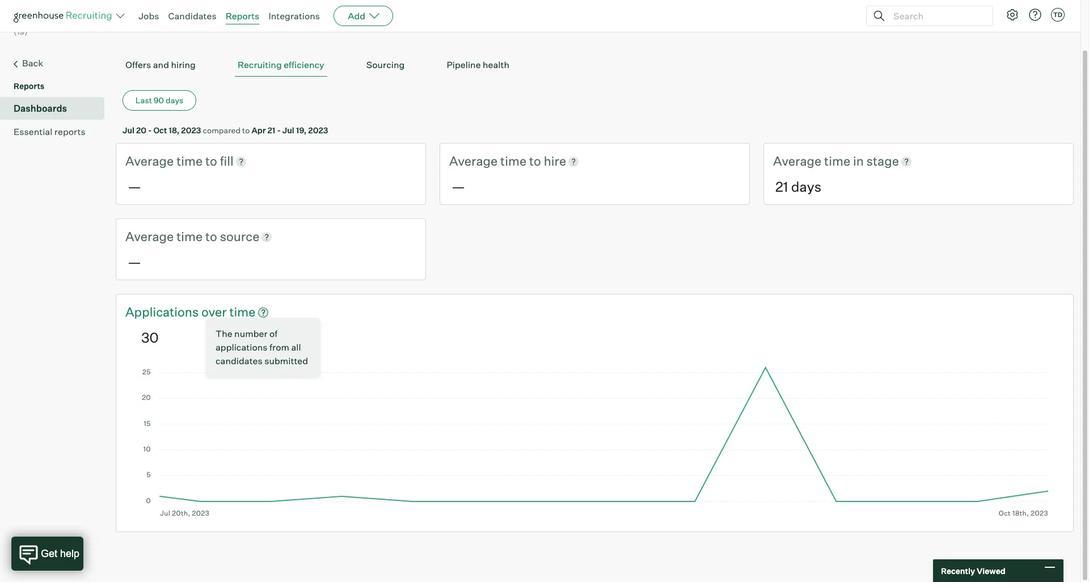 Task type: describe. For each thing, give the bounding box(es) containing it.
pipeline
[[447, 59, 481, 71]]

recruiting efficiency button
[[235, 53, 327, 77]]

to left apr
[[242, 126, 250, 135]]

compared
[[203, 126, 241, 135]]

over
[[202, 304, 227, 319]]

1 jul from the left
[[123, 126, 135, 135]]

applications
[[216, 342, 268, 353]]

recently
[[942, 566, 976, 576]]

time for source
[[177, 229, 203, 244]]

pipeline health button
[[444, 53, 513, 77]]

(19)
[[14, 27, 28, 36]]

the
[[216, 328, 233, 340]]

90
[[154, 95, 164, 105]]

last
[[136, 95, 152, 105]]

offers and hiring
[[125, 59, 196, 71]]

number
[[235, 328, 268, 340]]

td
[[1054, 11, 1063, 19]]

hire
[[544, 153, 567, 169]]

the number of applications from all candidates submitted
[[216, 328, 308, 367]]

average for source
[[125, 229, 174, 244]]

of
[[270, 328, 278, 340]]

2 - from the left
[[277, 126, 281, 135]]

candidates
[[168, 10, 217, 22]]

time for stage
[[825, 153, 851, 169]]

xychart image
[[141, 364, 1049, 518]]

to for hire
[[530, 153, 542, 169]]

0 vertical spatial 21
[[268, 126, 276, 135]]

average for fill
[[125, 153, 174, 169]]

applications link
[[125, 304, 202, 321]]

21 days
[[776, 178, 822, 195]]

jobs
[[139, 10, 159, 22]]

recruiting efficiency
[[238, 59, 325, 71]]

configure image
[[1007, 8, 1020, 22]]

days inside button
[[166, 95, 184, 105]]

1 - from the left
[[148, 126, 152, 135]]

back
[[22, 57, 43, 69]]

dashboards link
[[14, 102, 100, 115]]

oct
[[153, 126, 167, 135]]

— for fill
[[128, 178, 141, 195]]

viewed
[[978, 566, 1006, 576]]

td button
[[1050, 6, 1068, 24]]

all
[[291, 342, 301, 353]]

30
[[141, 329, 159, 346]]

candidates link
[[168, 10, 217, 22]]

stage
[[867, 153, 900, 169]]

recruiting
[[238, 59, 282, 71]]

2 jul from the left
[[283, 126, 295, 135]]

average time to for fill
[[125, 153, 220, 169]]

greenhouse recruiting image
[[14, 9, 116, 23]]

to for source
[[205, 229, 217, 244]]

in
[[854, 153, 864, 169]]

submitted
[[265, 355, 308, 367]]

1 horizontal spatial days
[[792, 178, 822, 195]]

to for fill
[[205, 153, 217, 169]]

essential reports
[[14, 126, 86, 137]]



Task type: locate. For each thing, give the bounding box(es) containing it.
— for hire
[[452, 178, 466, 195]]

0 horizontal spatial 2023
[[181, 126, 201, 135]]

apr
[[252, 126, 266, 135]]

time down 18,
[[177, 153, 203, 169]]

0 horizontal spatial reports
[[14, 81, 44, 91]]

fill
[[220, 153, 234, 169]]

reports
[[226, 10, 260, 22], [14, 81, 44, 91]]

over link
[[202, 304, 230, 321]]

dashboards
[[14, 103, 67, 114]]

time left source
[[177, 229, 203, 244]]

Search text field
[[891, 8, 983, 24]]

last 90 days
[[136, 95, 184, 105]]

days down average time in
[[792, 178, 822, 195]]

2023 right 19,
[[308, 126, 328, 135]]

efficiency
[[284, 59, 325, 71]]

last 90 days button
[[123, 90, 197, 111]]

jul
[[123, 126, 135, 135], [283, 126, 295, 135]]

2023 right 18,
[[181, 126, 201, 135]]

0 horizontal spatial -
[[148, 126, 152, 135]]

average time to for source
[[125, 229, 220, 244]]

reports down back at the left top of page
[[14, 81, 44, 91]]

- right apr
[[277, 126, 281, 135]]

1 vertical spatial days
[[792, 178, 822, 195]]

reports
[[54, 126, 86, 137]]

hiring
[[171, 59, 196, 71]]

integrations link
[[269, 10, 320, 22]]

td button
[[1052, 8, 1066, 22]]

jul left 19,
[[283, 126, 295, 135]]

add button
[[334, 6, 394, 26]]

1 horizontal spatial 2023
[[308, 126, 328, 135]]

days
[[166, 95, 184, 105], [792, 178, 822, 195]]

from
[[270, 342, 289, 353]]

applications
[[125, 304, 199, 319]]

-
[[148, 126, 152, 135], [277, 126, 281, 135]]

1 horizontal spatial reports
[[226, 10, 260, 22]]

offers and hiring button
[[123, 53, 199, 77]]

job
[[987, 2, 1003, 13]]

recently viewed
[[942, 566, 1006, 576]]

integrations
[[269, 10, 320, 22]]

21
[[268, 126, 276, 135], [776, 178, 789, 195]]

19,
[[296, 126, 307, 135]]

2 2023 from the left
[[308, 126, 328, 135]]

open
[[1045, 2, 1068, 13]]

average for stage
[[774, 153, 822, 169]]

essential
[[14, 126, 52, 137]]

20
[[136, 126, 147, 135]]

average time to for hire
[[450, 153, 544, 169]]

days right 90
[[166, 95, 184, 105]]

1 horizontal spatial jul
[[283, 126, 295, 135]]

average for hire
[[450, 153, 498, 169]]

sourcing button
[[364, 53, 408, 77]]

1 2023 from the left
[[181, 126, 201, 135]]

time for fill
[[177, 153, 203, 169]]

21 right apr
[[268, 126, 276, 135]]

average
[[125, 153, 174, 169], [450, 153, 498, 169], [774, 153, 822, 169], [125, 229, 174, 244]]

to left source
[[205, 229, 217, 244]]

time link
[[230, 304, 256, 321]]

1 horizontal spatial 21
[[776, 178, 789, 195]]

0 horizontal spatial days
[[166, 95, 184, 105]]

time up number
[[230, 304, 256, 319]]

sourcing
[[367, 59, 405, 71]]

jul 20 - oct 18, 2023 compared to apr 21 - jul 19, 2023
[[123, 126, 328, 135]]

time left in
[[825, 153, 851, 169]]

to
[[242, 126, 250, 135], [205, 153, 217, 169], [530, 153, 542, 169], [205, 229, 217, 244]]

and
[[153, 59, 169, 71]]

candidates
[[216, 355, 263, 367]]

time for hire
[[501, 153, 527, 169]]

—
[[128, 178, 141, 195], [452, 178, 466, 195], [128, 254, 141, 271]]

average time to
[[125, 153, 220, 169], [450, 153, 544, 169], [125, 229, 220, 244]]

reports right candidates link at the left
[[226, 10, 260, 22]]

pipeline health
[[447, 59, 510, 71]]

0 vertical spatial reports
[[226, 10, 260, 22]]

applications over
[[125, 304, 230, 319]]

0 horizontal spatial jul
[[123, 126, 135, 135]]

jul left 20
[[123, 126, 135, 135]]

job status:
[[987, 2, 1035, 13]]

1 vertical spatial 21
[[776, 178, 789, 195]]

0 vertical spatial days
[[166, 95, 184, 105]]

the number of applications from all candidates submitted tooltip
[[207, 318, 320, 377]]

1 horizontal spatial -
[[277, 126, 281, 135]]

back link
[[14, 56, 100, 71]]

1 vertical spatial reports
[[14, 81, 44, 91]]

health
[[483, 59, 510, 71]]

add
[[348, 10, 366, 22]]

- right 20
[[148, 126, 152, 135]]

status:
[[1005, 2, 1035, 13]]

tab list
[[123, 53, 1068, 77]]

source
[[220, 229, 260, 244]]

jobs link
[[139, 10, 159, 22]]

to left hire
[[530, 153, 542, 169]]

time left hire
[[501, 153, 527, 169]]

essential reports link
[[14, 125, 100, 139]]

2023
[[181, 126, 201, 135], [308, 126, 328, 135]]

average time in
[[774, 153, 867, 169]]

time
[[177, 153, 203, 169], [501, 153, 527, 169], [825, 153, 851, 169], [177, 229, 203, 244], [230, 304, 256, 319]]

18,
[[169, 126, 180, 135]]

reports link
[[226, 10, 260, 22]]

— for source
[[128, 254, 141, 271]]

tab list containing offers and hiring
[[123, 53, 1068, 77]]

to left fill
[[205, 153, 217, 169]]

offers
[[125, 59, 151, 71]]

0 horizontal spatial 21
[[268, 126, 276, 135]]

21 down average time in
[[776, 178, 789, 195]]



Task type: vqa. For each thing, say whether or not it's contained in the screenshot.


